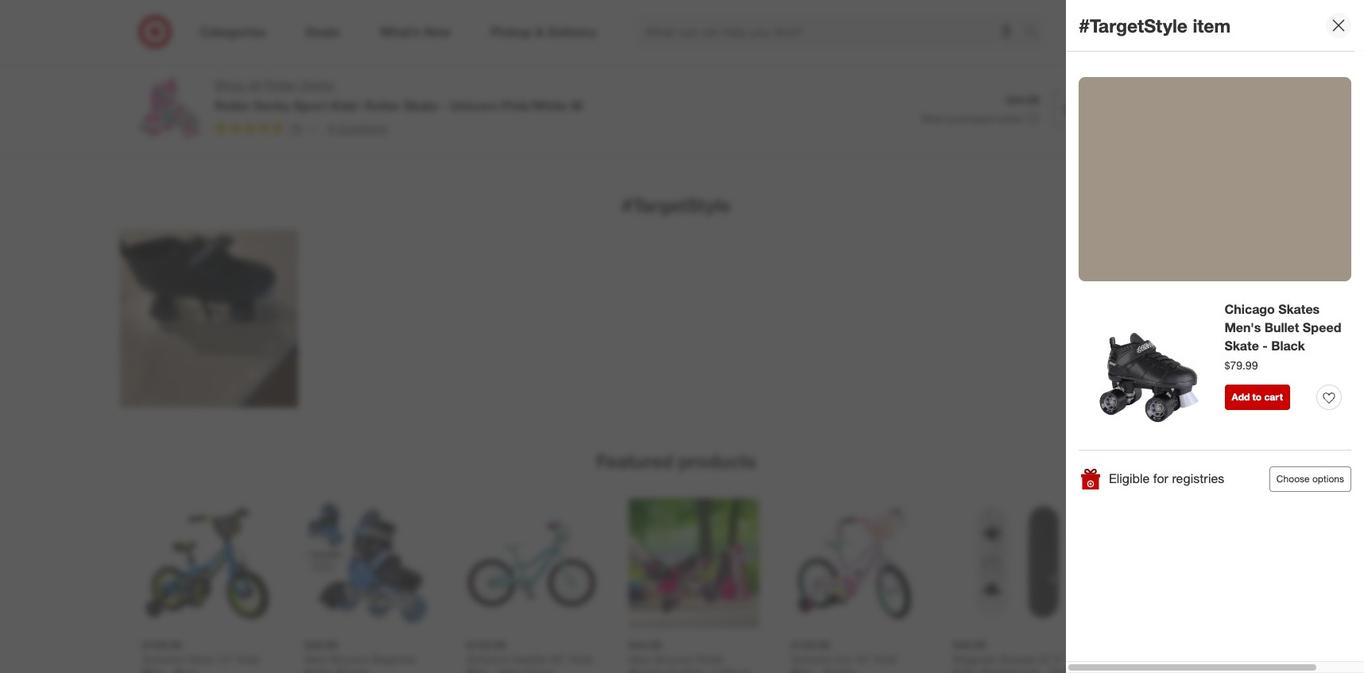 Task type: vqa. For each thing, say whether or not it's contained in the screenshot.
- inside the '$149.99 Schwinn Iris 16" Kids' Bike - Purple'
yes



Task type: locate. For each thing, give the bounding box(es) containing it.
derby up the girl's
[[984, 42, 1014, 56]]

kids' for $49.99 magneto boards 27.5" kids' skateboard - vide
[[953, 666, 977, 673]]

$79.99
[[1225, 358, 1258, 372]]

skate down "training"
[[850, 56, 879, 70]]

$34.99 for $34.99
[[1006, 93, 1040, 107]]

1 vertical spatial chicago
[[1225, 301, 1275, 317]]

3 schwinn from the left
[[791, 652, 833, 666]]

bike inside $149.99 schwinn iris 16" kids' bike - purple
[[791, 666, 812, 673]]

2 horizontal spatial for
[[1153, 471, 1168, 487]]

derby up blue/black
[[174, 42, 203, 56]]

schwinn deelite 20" kids' bike - mint green image
[[466, 498, 597, 629]]

4 adjustable from the left
[[1022, 56, 1075, 70]]

bounce
[[330, 652, 368, 666], [654, 652, 692, 666]]

$34.99 up online on the right
[[1006, 93, 1040, 107]]

skate up blue/black
[[174, 56, 202, 70]]

skates
[[835, 42, 869, 56], [392, 56, 426, 70], [660, 70, 694, 84], [1278, 301, 1320, 317], [336, 666, 370, 673], [628, 666, 662, 673]]

adjustable up the watermelon
[[1115, 56, 1167, 70]]

2 horizontal spatial $49.99
[[953, 638, 986, 652]]

1 vertical spatial sport
[[293, 98, 327, 114]]

3 bike from the left
[[791, 666, 812, 673]]

skate inside $64.99 chicago skates training kids' roller skate combo set - pink/white
[[850, 56, 879, 70]]

- right the set
[[810, 70, 815, 84]]

- left $53.99
[[1151, 28, 1156, 42]]

sport
[[207, 42, 235, 56], [293, 98, 327, 114]]

kids' inside $34.99 roller derby sport kids' roller skate - dinosaur blue/black m
[[238, 42, 263, 56]]

skate
[[174, 56, 202, 70], [850, 56, 879, 70], [466, 70, 495, 84], [953, 70, 981, 84], [1115, 70, 1143, 84], [404, 98, 438, 114], [1225, 338, 1259, 354]]

2 $52.99 from the left
[[1115, 28, 1148, 42]]

adjustable
[[304, 56, 357, 70], [494, 56, 547, 70], [655, 56, 708, 70], [1022, 56, 1075, 70], [1115, 56, 1167, 70]]

kids' inside $49.99 magneto boards 27.5" kids' skateboard - vide
[[953, 666, 977, 673]]

- left white
[[697, 70, 702, 84]]

1 horizontal spatial for
[[665, 666, 679, 673]]

2 bounce from the left
[[654, 652, 692, 666]]

1 horizontal spatial $34.99
[[1006, 93, 1040, 107]]

search
[[1017, 25, 1056, 41]]

0 horizontal spatial new
[[304, 652, 326, 666]]

questions
[[337, 121, 388, 135]]

$49.99
[[466, 28, 499, 42], [304, 638, 337, 652], [953, 638, 986, 652]]

1 vertical spatial for
[[1153, 471, 1168, 487]]

valve
[[187, 652, 213, 666]]

lucy down roller derby candi girl lucy adjustable girls roller skates - white image in the top of the page
[[628, 56, 652, 70]]

0 vertical spatial #targetstyle
[[1079, 14, 1188, 36]]

for
[[304, 70, 317, 84], [1153, 471, 1168, 487], [665, 666, 679, 673]]

0 horizontal spatial sport
[[207, 42, 235, 56]]

kids' right 16"
[[874, 652, 899, 666]]

registries
[[1172, 471, 1224, 487]]

combo
[[882, 56, 919, 70]]

for left kids
[[304, 70, 317, 84]]

roller derby stryde lighted girl's adjustable skate image
[[953, 0, 1083, 19]]

pink/white down (3-
[[502, 98, 567, 114]]

adjustable inside $44.49 - $45.99 roller derby stryde lighted girl's adjustable skate
[[1022, 56, 1075, 70]]

kids' up dinosaur
[[238, 42, 263, 56]]

$149.99 for $149.99 schwinn iris 16" kids' bike - purple
[[791, 638, 830, 652]]

- left 'black'
[[1262, 338, 1268, 354]]

adjustable up white
[[655, 56, 708, 70]]

schwinn left deelite
[[466, 652, 509, 666]]

kids' up '9 questions' link
[[331, 98, 361, 114]]

5 adjustable from the left
[[1115, 56, 1167, 70]]

chicago inside $64.99 chicago skates training kids' roller skate combo set - pink/white
[[791, 42, 832, 56]]

new inside $49.99 new bounce beginner roller skates
[[304, 652, 326, 666]]

adjustable up (3-
[[494, 56, 547, 70]]

1 horizontal spatial bounce
[[654, 652, 692, 666]]

0 horizontal spatial bike
[[142, 666, 164, 673]]

2 horizontal spatial bike
[[791, 666, 812, 673]]

27.5"
[[1039, 652, 1065, 666]]

$34.99 up blue/black
[[142, 28, 175, 42]]

0 horizontal spatial lucy
[[628, 56, 652, 70]]

schwinn for blue
[[142, 652, 184, 666]]

kids' inside $149.99 schwinn deelite 20" kids' bike - mint green
[[570, 652, 595, 666]]

$52.99
[[628, 28, 662, 42], [1115, 28, 1148, 42]]

skate left the watermelon
[[1115, 70, 1143, 84]]

4
[[710, 666, 716, 673]]

chicago
[[791, 42, 832, 56], [1225, 301, 1275, 317]]

derby inside $34.99 roller derby sport kids' roller skate - dinosaur blue/black m
[[174, 42, 203, 56]]

black
[[1271, 338, 1305, 354]]

$34.99 roller derby sport kids' roller skate - dinosaur blue/black m
[[142, 28, 263, 84]]

2 vertical spatial for
[[665, 666, 679, 673]]

3 adjustable from the left
[[655, 56, 708, 70]]

derby down roller derby candi girl lucy adjustable girls roller skates - white image in the top of the page
[[660, 42, 690, 56]]

m inside shop all roller derby roller derby sport kids' roller skate - unicorn pink/white m
[[571, 98, 582, 114]]

2 bike from the left
[[466, 666, 488, 673]]

sport inside shop all roller derby roller derby sport kids' roller skate - unicorn pink/white m
[[293, 98, 327, 114]]

schwinn up purple
[[791, 652, 833, 666]]

kids' for $49.99 roller derby gumdrop kids' adjustable quad skate - mint (3-6)
[[466, 56, 491, 70]]

kids' up the set
[[791, 56, 815, 70]]

0 horizontal spatial pink/white
[[502, 98, 567, 114]]

- left '$45.99'
[[989, 28, 994, 42]]

kids' inside $64.99 chicago skates training kids' roller skate combo set - pink/white
[[791, 56, 815, 70]]

$52.99 left $53.99
[[1115, 28, 1148, 42]]

girl's
[[993, 56, 1019, 70]]

0 horizontal spatial #targetstyle
[[622, 194, 730, 216]]

candi inside the $52.99 - $53.99 roller derby candi lucy adjustable girls' roller skate watermelon
[[1179, 42, 1209, 56]]

2 $149.99 from the left
[[791, 638, 830, 652]]

- left dinosaur
[[205, 56, 210, 70]]

skate inside $44.49 - $45.99 roller derby stryde lighted girl's adjustable skate
[[953, 70, 981, 84]]

chicago down $64.99
[[791, 42, 832, 56]]

kids,
[[682, 666, 706, 673]]

$64.99
[[791, 28, 824, 42]]

1 horizontal spatial chicago
[[1225, 301, 1275, 317]]

skate down "lighted"
[[953, 70, 981, 84]]

0 horizontal spatial schwinn
[[142, 652, 184, 666]]

candi up girls
[[693, 42, 722, 56]]

bounce inside $44.99 new bounce roller skates for kids, 4 whee
[[654, 652, 692, 666]]

0 horizontal spatial bounce
[[330, 652, 368, 666]]

kids' for $109.99 schwinn valve 12" kids' bike - blue
[[237, 652, 261, 666]]

1 horizontal spatial new
[[628, 652, 651, 666]]

1 $52.99 from the left
[[628, 28, 662, 42]]

new left beginner
[[304, 652, 326, 666]]

sport up dinosaur
[[207, 42, 235, 56]]

0 vertical spatial for
[[304, 70, 317, 84]]

bounce for skates
[[330, 652, 368, 666]]

1 $149.99 from the left
[[466, 638, 506, 652]]

1 bounce from the left
[[330, 652, 368, 666]]

derby up 78 link
[[254, 98, 290, 114]]

kids' right 20"
[[570, 652, 595, 666]]

adjustable inside $59.99 hearthsong one2go adjustable roller skates for kids
[[304, 56, 357, 70]]

1 vertical spatial pink/white
[[502, 98, 567, 114]]

new bounce beginner roller skates – convertible tri-wheel or inline skates - size us 8-11 - blue image
[[304, 498, 434, 629]]

candi up girls'
[[1179, 42, 1209, 56]]

bike inside $149.99 schwinn deelite 20" kids' bike - mint green
[[466, 666, 488, 673]]

$34.99
[[142, 28, 175, 42], [1006, 93, 1040, 107]]

when purchased online
[[921, 113, 1022, 125]]

0 vertical spatial chicago
[[791, 42, 832, 56]]

paw patrol toddler helmet - age 3+
[[1115, 652, 1210, 673]]

m down the quad
[[571, 98, 582, 114]]

#targetstyle inside dialog
[[1079, 14, 1188, 36]]

bike for schwinn iris 16" kids' bike - purple
[[791, 666, 812, 673]]

adjustable inside the $52.99 - $53.99 roller derby candi lucy adjustable girls' roller skate watermelon
[[1115, 56, 1167, 70]]

skates inside "$52.99 roller derby candi girl lucy adjustable girls roller skates - white"
[[660, 70, 694, 84]]

skate inside shop all roller derby roller derby sport kids' roller skate - unicorn pink/white m
[[404, 98, 438, 114]]

for right eligible
[[1153, 471, 1168, 487]]

skates inside $44.99 new bounce roller skates for kids, 4 whee
[[628, 666, 662, 673]]

1 horizontal spatial lucy
[[1212, 42, 1236, 56]]

0 horizontal spatial for
[[304, 70, 317, 84]]

kids' for $64.99 chicago skates training kids' roller skate combo set - pink/white
[[791, 56, 815, 70]]

0 horizontal spatial $49.99
[[304, 638, 337, 652]]

1 adjustable from the left
[[304, 56, 357, 70]]

$34.99 inside $34.99 roller derby sport kids' roller skate - dinosaur blue/black m
[[142, 28, 175, 42]]

$53.99
[[1159, 28, 1192, 42]]

schwinn
[[142, 652, 184, 666], [466, 652, 509, 666], [791, 652, 833, 666]]

schwinn inside $109.99 schwinn valve 12" kids' bike - blue
[[142, 652, 184, 666]]

2 new from the left
[[628, 652, 651, 666]]

- left (3-
[[498, 70, 502, 84]]

new
[[304, 652, 326, 666], [628, 652, 651, 666]]

schwinn inside $149.99 schwinn iris 16" kids' bike - purple
[[791, 652, 833, 666]]

new inside $44.99 new bounce roller skates for kids, 4 whee
[[628, 652, 651, 666]]

roller
[[142, 42, 171, 56], [466, 42, 495, 56], [628, 42, 657, 56], [953, 42, 981, 56], [1115, 42, 1143, 56], [142, 56, 171, 70], [360, 56, 389, 70], [818, 56, 847, 70], [1199, 56, 1228, 70], [628, 70, 657, 84], [264, 77, 297, 93], [215, 98, 250, 114], [365, 98, 400, 114], [695, 652, 724, 666], [304, 666, 333, 673]]

adjustable up kids
[[304, 56, 357, 70]]

shop all roller derby roller derby sport kids' roller skate - unicorn pink/white m
[[215, 77, 582, 114]]

0 vertical spatial mint
[[505, 70, 527, 84]]

kids'
[[238, 42, 263, 56], [466, 56, 491, 70], [791, 56, 815, 70], [331, 98, 361, 114], [237, 652, 261, 666], [570, 652, 595, 666], [874, 652, 899, 666], [953, 666, 977, 673]]

sport inside $34.99 roller derby sport kids' roller skate - dinosaur blue/black m
[[207, 42, 235, 56]]

2 candi from the left
[[1179, 42, 1209, 56]]

bike inside $109.99 schwinn valve 12" kids' bike - blue
[[142, 666, 164, 673]]

0 vertical spatial $34.99
[[142, 28, 175, 42]]

2 schwinn from the left
[[466, 652, 509, 666]]

1 horizontal spatial pink/white
[[818, 70, 871, 84]]

skate down men's at the right top
[[1225, 338, 1259, 354]]

bike for schwinn deelite 20" kids' bike - mint green
[[466, 666, 488, 673]]

mint left (3-
[[505, 70, 527, 84]]

lucy down item
[[1212, 42, 1236, 56]]

skate up unicorn
[[466, 70, 495, 84]]

1 vertical spatial m
[[571, 98, 582, 114]]

#targetstyle item dialog
[[1066, 0, 1364, 673]]

magneto
[[953, 652, 997, 666]]

3+
[[1184, 666, 1197, 673]]

roller inside $59.99 hearthsong one2go adjustable roller skates for kids
[[360, 56, 389, 70]]

kids' right 12"
[[237, 652, 261, 666]]

$52.99 inside "$52.99 roller derby candi girl lucy adjustable girls roller skates - white"
[[628, 28, 662, 42]]

schwinn inside $149.99 schwinn deelite 20" kids' bike - mint green
[[466, 652, 509, 666]]

toddler
[[1173, 652, 1210, 666]]

1 vertical spatial mint
[[498, 666, 520, 673]]

1 horizontal spatial #targetstyle
[[1079, 14, 1188, 36]]

- left blue
[[167, 666, 171, 673]]

for left kids, on the bottom of page
[[665, 666, 679, 673]]

skates inside $64.99 chicago skates training kids' roller skate combo set - pink/white
[[835, 42, 869, 56]]

dinosaur
[[213, 56, 257, 70]]

chicago skates men's bullet speed skate - black image
[[1079, 301, 1215, 437]]

1 vertical spatial $34.99
[[1006, 93, 1040, 107]]

kids' down magneto at the bottom right
[[953, 666, 977, 673]]

0 vertical spatial m
[[199, 70, 208, 84]]

kids' for $34.99 roller derby sport kids' roller skate - dinosaur blue/black m
[[238, 42, 263, 56]]

- left "green"
[[491, 666, 495, 673]]

1 horizontal spatial $149.99
[[791, 638, 830, 652]]

- left unicorn
[[442, 98, 447, 114]]

1 horizontal spatial $49.99
[[466, 28, 499, 42]]

skate inside the $52.99 - $53.99 roller derby candi lucy adjustable girls' roller skate watermelon
[[1115, 70, 1143, 84]]

skate left unicorn
[[404, 98, 438, 114]]

bounce up kids, on the bottom of page
[[654, 652, 692, 666]]

1 schwinn from the left
[[142, 652, 184, 666]]

0 horizontal spatial $149.99
[[466, 638, 506, 652]]

20"
[[550, 652, 567, 666]]

$149.99 inside $149.99 schwinn iris 16" kids' bike - purple
[[791, 638, 830, 652]]

sport up 78
[[293, 98, 327, 114]]

1 horizontal spatial sport
[[293, 98, 327, 114]]

0 horizontal spatial $34.99
[[142, 28, 175, 42]]

0 horizontal spatial m
[[199, 70, 208, 84]]

green
[[523, 666, 554, 673]]

bounce for for
[[654, 652, 692, 666]]

$52.99 - $53.99 roller derby candi lucy adjustable girls' roller skate watermelon
[[1115, 28, 1236, 84]]

bike left "green"
[[466, 666, 488, 673]]

- down 27.5" at the right bottom of the page
[[1041, 666, 1046, 673]]

0 horizontal spatial chicago
[[791, 42, 832, 56]]

bounce left beginner
[[330, 652, 368, 666]]

1 candi from the left
[[693, 42, 722, 56]]

kids' inside $149.99 schwinn iris 16" kids' bike - purple
[[874, 652, 899, 666]]

0 vertical spatial sport
[[207, 42, 235, 56]]

$49.99 inside $49.99 magneto boards 27.5" kids' skateboard - vide
[[953, 638, 986, 652]]

1 vertical spatial #targetstyle
[[622, 194, 730, 216]]

1 horizontal spatial $52.99
[[1115, 28, 1148, 42]]

2 adjustable from the left
[[494, 56, 547, 70]]

when
[[921, 113, 946, 125]]

pink/white right the set
[[818, 70, 871, 84]]

derby inside "$52.99 roller derby candi girl lucy adjustable girls roller skates - white"
[[660, 42, 690, 56]]

beginner
[[371, 652, 416, 666]]

bike left purple
[[791, 666, 812, 673]]

0 vertical spatial pink/white
[[818, 70, 871, 84]]

- inside $44.49 - $45.99 roller derby stryde lighted girl's adjustable skate
[[989, 28, 994, 42]]

mint down deelite
[[498, 666, 520, 673]]

skates inside $59.99 hearthsong one2go adjustable roller skates for kids
[[392, 56, 426, 70]]

purchased
[[949, 113, 994, 125]]

- down patrol
[[1154, 666, 1158, 673]]

$52.99 down roller derby candi girl lucy adjustable girls roller skates - white image in the top of the page
[[628, 28, 662, 42]]

chicago up men's at the right top
[[1225, 301, 1275, 317]]

1 new from the left
[[304, 652, 326, 666]]

$49.99 inside $49.99 roller derby gumdrop kids' adjustable quad skate - mint (3-6)
[[466, 28, 499, 42]]

adjustable down stryde
[[1022, 56, 1075, 70]]

$49.99 new bounce beginner roller skates 
[[304, 638, 431, 673]]

m inside $34.99 roller derby sport kids' roller skate - dinosaur blue/black m
[[199, 70, 208, 84]]

schwinn for mint
[[466, 652, 509, 666]]

1 horizontal spatial schwinn
[[466, 652, 509, 666]]

78
[[289, 122, 302, 135]]

- inside $49.99 magneto boards 27.5" kids' skateboard - vide
[[1041, 666, 1046, 673]]

0 horizontal spatial candi
[[693, 42, 722, 56]]

- left purple
[[815, 666, 820, 673]]

derby left the gumdrop
[[498, 42, 528, 56]]

$49.99 for roller
[[466, 28, 499, 42]]

0 horizontal spatial $52.99
[[628, 28, 662, 42]]

$49.99 inside $49.99 new bounce beginner roller skates
[[304, 638, 337, 652]]

new down $44.99
[[628, 652, 651, 666]]

$52.99 inside the $52.99 - $53.99 roller derby candi lucy adjustable girls' roller skate watermelon
[[1115, 28, 1148, 42]]

pink/white
[[818, 70, 871, 84], [502, 98, 567, 114]]

kids' inside $49.99 roller derby gumdrop kids' adjustable quad skate - mint (3-6)
[[466, 56, 491, 70]]

1 bike from the left
[[142, 666, 164, 673]]

to
[[1252, 391, 1262, 403]]

derby inside the $52.99 - $53.99 roller derby candi lucy adjustable girls' roller skate watermelon
[[1147, 42, 1176, 56]]

$149.99 inside $149.99 schwinn deelite 20" kids' bike - mint green
[[466, 638, 506, 652]]

bike down $109.99
[[142, 666, 164, 673]]

derby down $53.99
[[1147, 42, 1176, 56]]

skate inside $49.99 roller derby gumdrop kids' adjustable quad skate - mint (3-6)
[[466, 70, 495, 84]]

m
[[199, 70, 208, 84], [571, 98, 582, 114]]

1 horizontal spatial m
[[571, 98, 582, 114]]

2 horizontal spatial schwinn
[[791, 652, 833, 666]]

unicorn
[[450, 98, 498, 114]]

girls'
[[1171, 56, 1196, 70]]

$149.99
[[466, 638, 506, 652], [791, 638, 830, 652]]

$149.99 for $149.99 schwinn deelite 20" kids' bike - mint green
[[466, 638, 506, 652]]

kids' inside $109.99 schwinn valve 12" kids' bike - blue
[[237, 652, 261, 666]]

mint
[[505, 70, 527, 84], [498, 666, 520, 673]]

1 horizontal spatial bike
[[466, 666, 488, 673]]

m left shop
[[199, 70, 208, 84]]

- inside paw patrol toddler helmet - age 3+
[[1154, 666, 1158, 673]]

1 horizontal spatial candi
[[1179, 42, 1209, 56]]

derby
[[174, 42, 203, 56], [498, 42, 528, 56], [660, 42, 690, 56], [984, 42, 1014, 56], [1147, 42, 1176, 56], [301, 77, 335, 93], [254, 98, 290, 114]]

eligible
[[1109, 471, 1150, 487]]

magneto boards 27.5" kids' skateboard - video game image
[[953, 498, 1083, 629]]

$109.99 schwinn valve 12" kids' bike - blue
[[142, 638, 261, 673]]

kids' up unicorn
[[466, 56, 491, 70]]

kids' inside shop all roller derby roller derby sport kids' roller skate - unicorn pink/white m
[[331, 98, 361, 114]]

add
[[1232, 391, 1250, 403]]

bounce inside $49.99 new bounce beginner roller skates
[[330, 652, 368, 666]]

schwinn down $109.99
[[142, 652, 184, 666]]

bike
[[142, 666, 164, 673], [466, 666, 488, 673], [791, 666, 812, 673]]



Task type: describe. For each thing, give the bounding box(es) containing it.
roller derby candi lucy adjustable girls' roller skate watermelon image
[[1115, 0, 1245, 19]]

1
[[1206, 17, 1210, 26]]

$64.99 chicago skates training kids' roller skate combo set - pink/white
[[791, 28, 919, 84]]

kids
[[320, 70, 342, 84]]

$49.99 for magneto
[[953, 638, 986, 652]]

$109.99
[[142, 638, 181, 652]]

helmet
[[1115, 666, 1150, 673]]

roller inside $49.99 roller derby gumdrop kids' adjustable quad skate - mint (3-6)
[[466, 42, 495, 56]]

6)
[[544, 70, 553, 84]]

#targetstyle for #targetstyle
[[622, 194, 730, 216]]

girl
[[725, 42, 742, 56]]

set
[[791, 70, 807, 84]]

eligible for registries
[[1109, 471, 1224, 487]]

$44.49
[[953, 28, 986, 42]]

choose options button
[[1269, 466, 1351, 492]]

78 link
[[215, 120, 318, 139]]

$45.99
[[997, 28, 1030, 42]]

adjustable inside "$52.99 roller derby candi girl lucy adjustable girls roller skates - white"
[[655, 56, 708, 70]]

chicago skates men's bullet speed skate - black link
[[1225, 301, 1342, 355]]

skates inside $49.99 new bounce beginner roller skates
[[336, 666, 370, 673]]

new for new bounce beginner roller skates 
[[304, 652, 326, 666]]

bullet
[[1264, 320, 1299, 336]]

chicago skates men's bullet speed skate - black
[[1225, 301, 1341, 354]]

$34.99 for $34.99 roller derby sport kids' roller skate - dinosaur blue/black m
[[142, 28, 175, 42]]

lucy inside the $52.99 - $53.99 roller derby candi lucy adjustable girls' roller skate watermelon
[[1212, 42, 1236, 56]]

purple
[[823, 666, 855, 673]]

- inside $149.99 schwinn iris 16" kids' bike - purple
[[815, 666, 820, 673]]

roller inside $44.49 - $45.99 roller derby stryde lighted girl's adjustable skate
[[953, 42, 981, 56]]

12"
[[216, 652, 234, 666]]

adjustable inside $49.99 roller derby gumdrop kids' adjustable quad skate - mint (3-6)
[[494, 56, 547, 70]]

kids' for $149.99 schwinn iris 16" kids' bike - purple
[[874, 652, 899, 666]]

- inside $34.99 roller derby sport kids' roller skate - dinosaur blue/black m
[[205, 56, 210, 70]]

for inside the '#targetstyle item' dialog
[[1153, 471, 1168, 487]]

paw
[[1115, 652, 1138, 666]]

roller inside $44.99 new bounce roller skates for kids, 4 whee
[[695, 652, 724, 666]]

$59.99 hearthsong one2go adjustable roller skates for kids
[[304, 28, 426, 84]]

age
[[1161, 666, 1181, 673]]

9
[[328, 121, 334, 135]]

derby inside $49.99 roller derby gumdrop kids' adjustable quad skate - mint (3-6)
[[498, 42, 528, 56]]

speed
[[1303, 320, 1341, 336]]

featured products
[[596, 450, 756, 472]]

item
[[1193, 14, 1231, 36]]

chicago skates training kids' roller skate combo set - pink/white image
[[791, 0, 921, 19]]

skateboard
[[981, 666, 1038, 673]]

options
[[1312, 473, 1344, 485]]

roller derby candi girl lucy adjustable girls roller skates - white image
[[628, 0, 759, 19]]

gumdrop
[[531, 42, 578, 56]]

shop
[[215, 77, 245, 93]]

patrol
[[1141, 652, 1170, 666]]

kids' for $149.99 schwinn deelite 20" kids' bike - mint green
[[570, 652, 595, 666]]

candi inside "$52.99 roller derby candi girl lucy adjustable girls roller skates - white"
[[693, 42, 722, 56]]

girls
[[711, 56, 734, 70]]

$149.99 schwinn deelite 20" kids' bike - mint green
[[466, 638, 595, 673]]

iris
[[836, 652, 851, 666]]

$52.99 for roller
[[628, 28, 662, 42]]

online
[[997, 113, 1022, 125]]

watermelon
[[1146, 70, 1206, 84]]

$49.99 for new
[[304, 638, 337, 652]]

$49.99 magneto boards 27.5" kids' skateboard - vide
[[953, 638, 1077, 673]]

skate inside $34.99 roller derby sport kids' roller skate - dinosaur blue/black m
[[174, 56, 202, 70]]

schwinn for purple
[[791, 652, 833, 666]]

all
[[248, 77, 261, 93]]

schwinn iris 16" kids' bike - purple image
[[791, 498, 921, 629]]

derby down hearthsong
[[301, 77, 335, 93]]

- inside shop all roller derby roller derby sport kids' roller skate - unicorn pink/white m
[[442, 98, 447, 114]]

schwinn valve 12" kids' bike - blue image
[[142, 498, 272, 629]]

mint inside $49.99 roller derby gumdrop kids' adjustable quad skate - mint (3-6)
[[505, 70, 527, 84]]

quad
[[550, 56, 577, 70]]

9 questions link
[[321, 120, 388, 138]]

lighted
[[953, 56, 990, 70]]

- inside the $52.99 - $53.99 roller derby candi lucy adjustable girls' roller skate watermelon
[[1151, 28, 1156, 42]]

featured
[[596, 450, 673, 472]]

roller derby sport kids' roller skate - dinosaur blue/black m image
[[142, 0, 272, 19]]

deelite
[[512, 652, 546, 666]]

cart
[[1264, 391, 1283, 403]]

- inside $64.99 chicago skates training kids' roller skate combo set - pink/white
[[810, 70, 815, 84]]

one2go
[[366, 42, 407, 56]]

1 link
[[1182, 14, 1217, 49]]

$52.99 roller derby candi girl lucy adjustable girls roller skates - white
[[628, 28, 742, 84]]

$59.99
[[304, 28, 337, 42]]

lucy inside "$52.99 roller derby candi girl lucy adjustable girls roller skates - white"
[[628, 56, 652, 70]]

- inside $149.99 schwinn deelite 20" kids' bike - mint green
[[491, 666, 495, 673]]

(3-
[[530, 70, 544, 84]]

for inside $44.99 new bounce roller skates for kids, 4 whee
[[665, 666, 679, 673]]

paw patrol toddler helmet - age 3+ link
[[1115, 498, 1245, 673]]

boards
[[1000, 652, 1036, 666]]

#targetstyle item
[[1079, 14, 1231, 36]]

blue/black
[[142, 70, 196, 84]]

- inside $49.99 roller derby gumdrop kids' adjustable quad skate - mint (3-6)
[[498, 70, 502, 84]]

for inside $59.99 hearthsong one2go adjustable roller skates for kids
[[304, 70, 317, 84]]

choose
[[1276, 473, 1310, 485]]

image of roller derby sport kids' roller skate - unicorn pink/white m image
[[138, 76, 202, 140]]

- inside $109.99 schwinn valve 12" kids' bike - blue
[[167, 666, 171, 673]]

add to cart button
[[1225, 385, 1290, 410]]

pink/white inside $64.99 chicago skates training kids' roller skate combo set - pink/white
[[818, 70, 871, 84]]

9 questions
[[328, 121, 388, 135]]

roller inside $64.99 chicago skates training kids' roller skate combo set - pink/white
[[818, 56, 847, 70]]

derby inside $44.49 - $45.99 roller derby stryde lighted girl's adjustable skate
[[984, 42, 1014, 56]]

men's
[[1225, 320, 1261, 336]]

- inside chicago skates men's bullet speed skate - black
[[1262, 338, 1268, 354]]

$49.99 roller derby gumdrop kids' adjustable quad skate - mint (3-6)
[[466, 28, 578, 84]]

user image by bernard anderson image
[[120, 230, 298, 408]]

add to cart
[[1232, 391, 1283, 403]]

bike for schwinn valve 12" kids' bike - blue
[[142, 666, 164, 673]]

chicago inside chicago skates men's bullet speed skate - black
[[1225, 301, 1275, 317]]

roller inside $49.99 new bounce beginner roller skates
[[304, 666, 333, 673]]

- inside "$52.99 roller derby candi girl lucy adjustable girls roller skates - white"
[[697, 70, 702, 84]]

white
[[705, 70, 733, 84]]

#targetstyle for #targetstyle item
[[1079, 14, 1188, 36]]

$44.49 - $45.99 roller derby stryde lighted girl's adjustable skate
[[953, 28, 1075, 84]]

new for new bounce roller skates for kids, 4 whee
[[628, 652, 651, 666]]

16"
[[854, 652, 871, 666]]

products
[[678, 450, 756, 472]]

$44.99
[[628, 638, 662, 652]]

training
[[872, 42, 910, 56]]

blue
[[174, 666, 196, 673]]

$52.99 for -
[[1115, 28, 1148, 42]]

skates inside chicago skates men's bullet speed skate - black
[[1278, 301, 1320, 317]]

new bounce roller skates for kids, 4 wheel inline roller blades, adjustable small 12-2 us, pink image
[[628, 498, 759, 629]]

$149.99 schwinn iris 16" kids' bike - purple
[[791, 638, 899, 673]]

$44.99 new bounce roller skates for kids, 4 whee
[[628, 638, 758, 673]]

What can we help you find? suggestions appear below search field
[[636, 14, 1029, 49]]

hearthsong
[[304, 42, 363, 56]]

choose options
[[1276, 473, 1344, 485]]

pink/white inside shop all roller derby roller derby sport kids' roller skate - unicorn pink/white m
[[502, 98, 567, 114]]

skate inside chicago skates men's bullet speed skate - black
[[1225, 338, 1259, 354]]

mint inside $149.99 schwinn deelite 20" kids' bike - mint green
[[498, 666, 520, 673]]

stryde
[[1017, 42, 1050, 56]]



